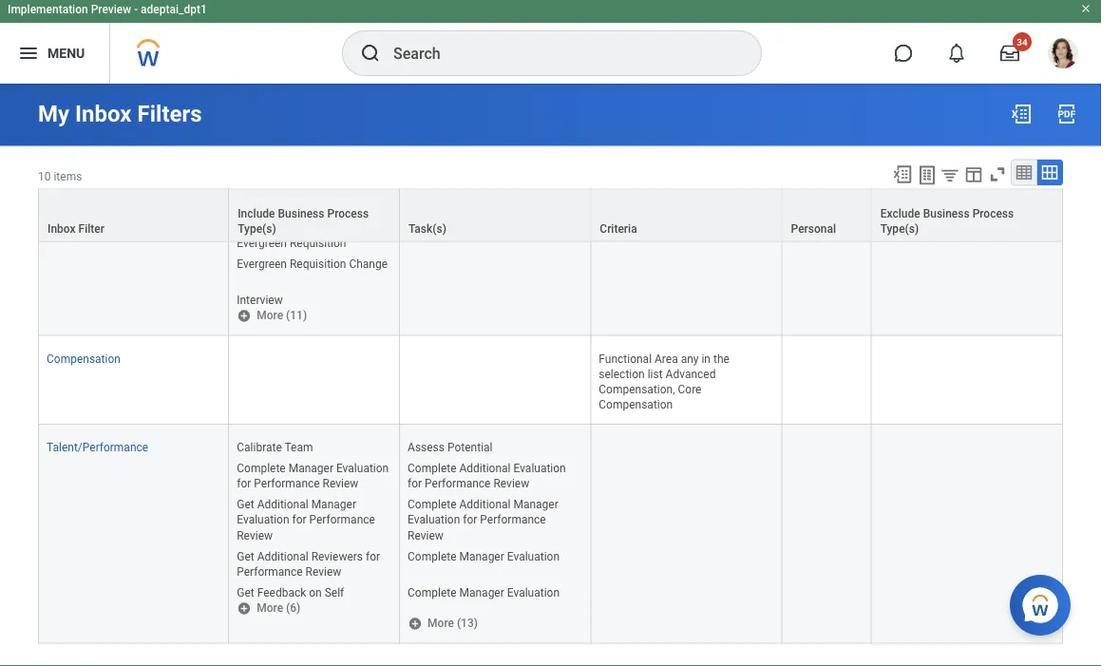 Task type: describe. For each thing, give the bounding box(es) containing it.
personal button
[[783, 190, 871, 241]]

more (6) button
[[237, 601, 302, 617]]

selection
[[599, 368, 645, 381]]

evaluation inside complete additional evaluation for performance review
[[514, 462, 566, 476]]

more for more (13)
[[428, 618, 454, 631]]

complete manager evaluation for performance review
[[237, 462, 389, 491]]

change
[[349, 257, 388, 271]]

export to worksheets image
[[916, 164, 939, 187]]

talent/performance link
[[47, 437, 148, 455]]

get feedback on self element
[[237, 583, 344, 600]]

assess for assess potential
[[408, 441, 445, 455]]

exclude business process type(s)
[[881, 207, 1014, 236]]

click to view/edit grid preferences image
[[964, 164, 984, 185]]

2 complete manager evaluation element from the top
[[408, 583, 560, 600]]

evergreen requisition change element
[[237, 254, 388, 271]]

review for get additional reviewers for performance review
[[306, 565, 341, 579]]

10 items
[[38, 170, 82, 183]]

reviewers
[[311, 550, 363, 563]]

get additional manager evaluation for performance review
[[237, 499, 375, 542]]

evergreen requisition change
[[237, 257, 388, 271]]

evaluation inside complete manager evaluation for performance review
[[336, 462, 389, 476]]

0 vertical spatial requisition
[[290, 216, 347, 229]]

more (6)
[[257, 602, 301, 616]]

more (11)
[[257, 310, 307, 323]]

calibrate team element
[[237, 437, 313, 455]]

manager inside get additional manager evaluation for performance review
[[311, 499, 356, 512]]

review for complete additional evaluation for performance review
[[494, 478, 529, 491]]

expand table image
[[1040, 163, 1059, 182]]

job
[[268, 216, 287, 229]]

filters
[[137, 101, 202, 128]]

evergreen for evergreen requisition change
[[237, 257, 287, 271]]

complete for complete additional manager evaluation for performance review element
[[408, 499, 457, 512]]

2 complete manager evaluation from the top
[[408, 586, 560, 600]]

self
[[325, 586, 344, 600]]

close environment banner image
[[1080, 3, 1092, 15]]

assess for assess candidate
[[237, 195, 274, 208]]

Search Workday  search field
[[393, 33, 722, 75]]

performance inside get additional manager evaluation for performance review
[[309, 514, 375, 527]]

advanced
[[666, 368, 716, 381]]

include business process type(s)
[[238, 207, 369, 236]]

items selected list for (11)
[[237, 191, 392, 308]]

my inbox filters
[[38, 101, 202, 128]]

business for exclude
[[923, 207, 970, 221]]

row containing include business process type(s)
[[38, 189, 1063, 242]]

inbox filter button
[[39, 190, 228, 241]]

for inside get additional manager evaluation for performance review
[[292, 514, 306, 527]]

evaluation inside get additional manager evaluation for performance review
[[237, 514, 289, 527]]

get feedback on self
[[237, 586, 344, 600]]

34 button
[[989, 33, 1032, 75]]

-
[[134, 3, 138, 17]]

additional for get additional manager evaluation for performance review
[[257, 499, 309, 512]]

complete additional manager evaluation for performance review element
[[408, 495, 559, 542]]

toolbar inside my inbox filters main content
[[884, 160, 1063, 189]]

recruiting link
[[47, 191, 98, 208]]

my inbox filters main content
[[0, 0, 1101, 666]]

interview element
[[237, 290, 283, 307]]

compensation inside functional area any in the selection list advanced compensation, core compensation
[[599, 398, 673, 412]]

additional for get additional reviewers for performance review
[[257, 550, 309, 563]]

menu banner
[[0, 0, 1101, 84]]

core
[[678, 383, 702, 396]]

row containing recruiting
[[38, 178, 1063, 336]]

get additional reviewers for performance review
[[237, 550, 380, 579]]

in
[[702, 353, 711, 366]]

performance for complete additional evaluation for performance review
[[425, 478, 491, 491]]

functional
[[599, 353, 652, 366]]

potential
[[448, 441, 493, 455]]

type(s) for include business process type(s)
[[238, 222, 276, 236]]

review inside complete additional manager evaluation for performance review
[[408, 529, 444, 542]]

more (13) button
[[408, 616, 480, 632]]

personal
[[791, 222, 836, 236]]

items selected list for (13)
[[408, 437, 583, 616]]

manager inside complete manager evaluation for performance review
[[289, 462, 333, 476]]

select to filter grid data image
[[940, 165, 961, 185]]

close job requisition
[[237, 216, 347, 229]]

(13)
[[457, 618, 478, 631]]

inbox large image
[[1001, 44, 1020, 63]]

process for include business process type(s)
[[327, 207, 369, 221]]

for for get additional reviewers for performance review
[[366, 550, 380, 563]]

review for complete manager evaluation for performance review
[[323, 478, 359, 491]]

additional for complete additional manager evaluation for performance review
[[459, 499, 511, 512]]

inbox filter
[[48, 222, 104, 236]]

type(s) for exclude business process type(s)
[[881, 222, 919, 236]]

items selected list for (6)
[[237, 437, 392, 601]]



Task type: vqa. For each thing, say whether or not it's contained in the screenshot.
'configure' "image" at the top of page
no



Task type: locate. For each thing, give the bounding box(es) containing it.
fullscreen image
[[987, 164, 1008, 185]]

more inside more (6) dropdown button
[[257, 602, 283, 616]]

export to excel image for my inbox filters
[[1010, 103, 1033, 126]]

implementation preview -   adeptai_dpt1
[[8, 3, 207, 17]]

0 horizontal spatial assess
[[237, 195, 274, 208]]

items selected list containing assess potential
[[408, 437, 583, 616]]

close
[[237, 216, 265, 229]]

assess left potential
[[408, 441, 445, 455]]

more for more (11)
[[257, 310, 283, 323]]

1 vertical spatial assess
[[408, 441, 445, 455]]

manager
[[289, 462, 333, 476], [311, 499, 356, 512], [514, 499, 559, 512], [459, 550, 504, 563], [459, 586, 504, 600]]

0 vertical spatial assess
[[237, 195, 274, 208]]

get for get additional reviewers for performance review
[[237, 550, 254, 563]]

complete additional manager evaluation for performance review
[[408, 499, 559, 542]]

complete for first complete manager evaluation element from the top of the items selected list containing assess potential
[[408, 550, 457, 563]]

business
[[278, 207, 325, 221], [923, 207, 970, 221]]

performance inside complete additional evaluation for performance review
[[425, 478, 491, 491]]

for inside complete manager evaluation for performance review
[[237, 478, 251, 491]]

review down complete additional evaluation for performance review
[[408, 529, 444, 542]]

performance up feedback
[[237, 565, 303, 579]]

notifications large image
[[947, 44, 966, 63]]

0 vertical spatial more
[[257, 310, 283, 323]]

get up more (6) dropdown button
[[237, 586, 254, 600]]

type(s) inside the exclude business process type(s)
[[881, 222, 919, 236]]

items
[[54, 170, 82, 183]]

assess candidate element
[[237, 191, 328, 208]]

for up get additional reviewers for performance review 'element'
[[292, 514, 306, 527]]

0 vertical spatial inbox
[[75, 101, 132, 128]]

additional for complete additional evaluation for performance review
[[459, 462, 511, 476]]

for down complete additional evaluation for performance review
[[463, 514, 477, 527]]

performance for get additional reviewers for performance review
[[237, 565, 303, 579]]

toolbar
[[884, 160, 1063, 189]]

1 complete manager evaluation from the top
[[408, 550, 560, 563]]

1 vertical spatial compensation
[[599, 398, 673, 412]]

1 row from the top
[[38, 178, 1063, 336]]

complete manager evaluation up (13)
[[408, 586, 560, 600]]

2 type(s) from the left
[[881, 222, 919, 236]]

export to excel image left export to worksheets icon
[[892, 164, 913, 185]]

get down calibrate
[[237, 499, 254, 512]]

assess potential element
[[408, 437, 493, 455]]

2 vertical spatial requisition
[[290, 257, 346, 271]]

more (13)
[[428, 618, 478, 631]]

1 type(s) from the left
[[238, 222, 276, 236]]

(11)
[[286, 310, 307, 323]]

manager down the team
[[289, 462, 333, 476]]

1 vertical spatial complete manager evaluation
[[408, 586, 560, 600]]

complete inside complete manager evaluation for performance review
[[237, 462, 286, 476]]

more inside more (13) dropdown button
[[428, 618, 454, 631]]

2 vertical spatial get
[[237, 586, 254, 600]]

review up get additional reviewers for performance review 'element'
[[237, 529, 273, 542]]

row
[[38, 178, 1063, 336], [38, 189, 1063, 242], [38, 336, 1063, 425], [38, 425, 1063, 644]]

performance inside complete manager evaluation for performance review
[[254, 478, 320, 491]]

complete manager evaluation element
[[408, 546, 560, 563], [408, 583, 560, 600]]

recruiting
[[47, 195, 98, 208]]

criteria button
[[591, 190, 782, 241]]

1 horizontal spatial assess
[[408, 441, 445, 455]]

filter
[[78, 222, 104, 236]]

requisition down candidate
[[290, 216, 347, 229]]

review
[[323, 478, 359, 491], [494, 478, 529, 491], [237, 529, 273, 542], [408, 529, 444, 542], [306, 565, 341, 579]]

0 horizontal spatial export to excel image
[[892, 164, 913, 185]]

complete manager evaluation element up (13)
[[408, 583, 560, 600]]

candidate
[[277, 195, 328, 208]]

1 vertical spatial inbox
[[48, 222, 76, 236]]

adeptai_dpt1
[[141, 3, 207, 17]]

performance for complete manager evaluation for performance review
[[254, 478, 320, 491]]

complete inside complete additional evaluation for performance review
[[408, 462, 457, 476]]

manager up (13)
[[459, 586, 504, 600]]

get for get additional manager evaluation for performance review
[[237, 499, 254, 512]]

profile logan mcneil image
[[1048, 38, 1079, 73]]

table image
[[1015, 163, 1034, 182]]

process inside the exclude business process type(s)
[[973, 207, 1014, 221]]

complete for the complete additional evaluation for performance review element
[[408, 462, 457, 476]]

manager inside complete additional manager evaluation for performance review
[[514, 499, 559, 512]]

complete additional evaluation for performance review element
[[408, 458, 566, 491]]

requisition up evergreen requisition change 'element' at left top
[[290, 237, 346, 250]]

additional down potential
[[459, 462, 511, 476]]

exclude business process type(s) button
[[872, 190, 1062, 241]]

evergreen inside 'element'
[[237, 257, 287, 271]]

get up get feedback on self element
[[237, 550, 254, 563]]

more left (13)
[[428, 618, 454, 631]]

view printable version (pdf) image
[[1056, 103, 1079, 126]]

team
[[285, 441, 313, 455]]

1 horizontal spatial compensation
[[599, 398, 673, 412]]

additional inside get additional manager evaluation for performance review
[[257, 499, 309, 512]]

compensation
[[47, 353, 121, 366], [599, 398, 673, 412]]

my
[[38, 101, 69, 128]]

business inside the exclude business process type(s)
[[923, 207, 970, 221]]

preview
[[91, 3, 131, 17]]

evergreen requisition element
[[237, 233, 346, 250]]

0 horizontal spatial compensation
[[47, 353, 121, 366]]

get additional manager evaluation for performance review element
[[237, 495, 375, 542]]

complete for complete manager evaluation for performance review element
[[237, 462, 286, 476]]

process down fullscreen image
[[973, 207, 1014, 221]]

manager down complete manager evaluation for performance review
[[311, 499, 356, 512]]

for down calibrate
[[237, 478, 251, 491]]

performance down the team
[[254, 478, 320, 491]]

menu
[[48, 46, 85, 61]]

for inside complete additional evaluation for performance review
[[408, 478, 422, 491]]

include
[[238, 207, 275, 221]]

1 horizontal spatial export to excel image
[[1010, 103, 1033, 126]]

for down assess potential
[[408, 478, 422, 491]]

2 evergreen from the top
[[237, 257, 287, 271]]

additional up get feedback on self element
[[257, 550, 309, 563]]

more down feedback
[[257, 602, 283, 616]]

for for complete additional evaluation for performance review
[[408, 478, 422, 491]]

more
[[257, 310, 283, 323], [257, 602, 283, 616], [428, 618, 454, 631]]

compensation,
[[599, 383, 675, 396]]

complete manager evaluation element down complete additional manager evaluation for performance review
[[408, 546, 560, 563]]

for inside get additional reviewers for performance review
[[366, 550, 380, 563]]

performance
[[254, 478, 320, 491], [425, 478, 491, 491], [309, 514, 375, 527], [480, 514, 546, 527], [237, 565, 303, 579]]

2 vertical spatial more
[[428, 618, 454, 631]]

1 vertical spatial evergreen
[[237, 257, 287, 271]]

type(s) down exclude
[[881, 222, 919, 236]]

additional down complete additional evaluation for performance review
[[459, 499, 511, 512]]

any
[[681, 353, 699, 366]]

feedback
[[257, 586, 306, 600]]

area
[[655, 353, 678, 366]]

0 horizontal spatial business
[[278, 207, 325, 221]]

interview
[[237, 294, 283, 307]]

1 process from the left
[[327, 207, 369, 221]]

compensation down compensation,
[[599, 398, 673, 412]]

more (11) button
[[237, 308, 309, 324]]

evaluation inside complete additional manager evaluation for performance review
[[408, 514, 460, 527]]

1 vertical spatial requisition
[[290, 237, 346, 250]]

for
[[237, 478, 251, 491], [408, 478, 422, 491], [292, 514, 306, 527], [463, 514, 477, 527], [366, 550, 380, 563]]

34
[[1017, 37, 1028, 48]]

export to excel image for 10 items
[[892, 164, 913, 185]]

10
[[38, 170, 51, 183]]

3 get from the top
[[237, 586, 254, 600]]

requisition
[[290, 216, 347, 229], [290, 237, 346, 250], [290, 257, 346, 271]]

manager down complete additional manager evaluation for performance review
[[459, 550, 504, 563]]

items selected list containing calibrate team
[[237, 437, 392, 601]]

get
[[237, 499, 254, 512], [237, 550, 254, 563], [237, 586, 254, 600]]

review inside complete additional evaluation for performance review
[[494, 478, 529, 491]]

justify image
[[17, 42, 40, 65]]

1 get from the top
[[237, 499, 254, 512]]

2 process from the left
[[973, 207, 1014, 221]]

for for complete manager evaluation for performance review
[[237, 478, 251, 491]]

export to excel image
[[1010, 103, 1033, 126], [892, 164, 913, 185]]

additional down complete manager evaluation for performance review
[[257, 499, 309, 512]]

(6)
[[286, 602, 301, 616]]

list
[[648, 368, 663, 381]]

performance up reviewers
[[309, 514, 375, 527]]

search image
[[359, 42, 382, 65]]

1 horizontal spatial type(s)
[[881, 222, 919, 236]]

performance inside get additional reviewers for performance review
[[237, 565, 303, 579]]

row containing compensation
[[38, 336, 1063, 425]]

items selected list
[[237, 191, 392, 308], [237, 437, 392, 601], [408, 437, 583, 616]]

manager down complete additional evaluation for performance review
[[514, 499, 559, 512]]

calibrate team
[[237, 441, 313, 455]]

review up complete additional manager evaluation for performance review element
[[494, 478, 529, 491]]

additional
[[459, 462, 511, 476], [257, 499, 309, 512], [459, 499, 511, 512], [257, 550, 309, 563]]

inbox inside popup button
[[48, 222, 76, 236]]

0 vertical spatial export to excel image
[[1010, 103, 1033, 126]]

additional inside complete additional manager evaluation for performance review
[[459, 499, 511, 512]]

on
[[309, 586, 322, 600]]

evergreen
[[237, 237, 287, 250], [237, 257, 287, 271]]

task(s) button
[[400, 190, 590, 241]]

type(s) inside include business process type(s)
[[238, 222, 276, 236]]

complete
[[237, 462, 286, 476], [408, 462, 457, 476], [408, 499, 457, 512], [408, 550, 457, 563], [408, 586, 457, 600]]

criteria
[[600, 222, 637, 236]]

inbox
[[75, 101, 132, 128], [48, 222, 76, 236]]

inbox right my
[[75, 101, 132, 128]]

close job requisition element
[[237, 212, 347, 229]]

menu button
[[0, 23, 110, 84]]

1 vertical spatial get
[[237, 550, 254, 563]]

1 horizontal spatial business
[[923, 207, 970, 221]]

0 vertical spatial compensation
[[47, 353, 121, 366]]

compensation link
[[47, 349, 121, 366]]

1 complete manager evaluation element from the top
[[408, 546, 560, 563]]

export to excel image left view printable version (pdf) image
[[1010, 103, 1033, 126]]

1 vertical spatial complete manager evaluation element
[[408, 583, 560, 600]]

review down reviewers
[[306, 565, 341, 579]]

0 horizontal spatial type(s)
[[238, 222, 276, 236]]

1 vertical spatial more
[[257, 602, 283, 616]]

assess
[[237, 195, 274, 208], [408, 441, 445, 455]]

evaluation
[[336, 462, 389, 476], [514, 462, 566, 476], [237, 514, 289, 527], [408, 514, 460, 527], [507, 550, 560, 563], [507, 586, 560, 600]]

0 horizontal spatial process
[[327, 207, 369, 221]]

2 business from the left
[[923, 207, 970, 221]]

complete additional evaluation for performance review
[[408, 462, 566, 491]]

requisition for evergreen requisition change
[[290, 257, 346, 271]]

complete manager evaluation
[[408, 550, 560, 563], [408, 586, 560, 600]]

the
[[714, 353, 730, 366]]

0 vertical spatial complete manager evaluation
[[408, 550, 560, 563]]

implementation
[[8, 3, 88, 17]]

1 vertical spatial export to excel image
[[892, 164, 913, 185]]

business for include
[[278, 207, 325, 221]]

type(s) down "include"
[[238, 222, 276, 236]]

additional inside complete additional evaluation for performance review
[[459, 462, 511, 476]]

evergreen down the close
[[237, 237, 287, 250]]

process up change
[[327, 207, 369, 221]]

process inside include business process type(s)
[[327, 207, 369, 221]]

0 vertical spatial evergreen
[[237, 237, 287, 250]]

complete manager evaluation down complete additional manager evaluation for performance review
[[408, 550, 560, 563]]

get inside get additional manager evaluation for performance review
[[237, 499, 254, 512]]

more for more (6)
[[257, 602, 283, 616]]

performance down assess potential
[[425, 478, 491, 491]]

for inside complete additional manager evaluation for performance review
[[463, 514, 477, 527]]

business inside include business process type(s)
[[278, 207, 325, 221]]

assess candidate
[[237, 195, 328, 208]]

cell
[[400, 178, 591, 336], [591, 178, 783, 336], [783, 178, 872, 336], [872, 178, 1063, 336], [229, 336, 400, 425], [400, 336, 591, 425], [783, 336, 872, 425], [872, 336, 1063, 425], [591, 425, 783, 644], [783, 425, 872, 644], [872, 425, 1063, 644]]

complete manager evaluation for performance review element
[[237, 458, 389, 491]]

review inside complete manager evaluation for performance review
[[323, 478, 359, 491]]

talent/performance
[[47, 441, 148, 455]]

assess up the close
[[237, 195, 274, 208]]

performance inside complete additional manager evaluation for performance review
[[480, 514, 546, 527]]

evergreen for evergreen requisition
[[237, 237, 287, 250]]

requisition for evergreen requisition
[[290, 237, 346, 250]]

inbox down recruiting on the left of page
[[48, 222, 76, 236]]

functional area any in the selection list advanced compensation, core compensation
[[599, 353, 732, 412]]

assess potential
[[408, 441, 493, 455]]

process
[[327, 207, 369, 221], [973, 207, 1014, 221]]

2 get from the top
[[237, 550, 254, 563]]

4 row from the top
[[38, 425, 1063, 644]]

more inside more (11) dropdown button
[[257, 310, 283, 323]]

get inside get additional reviewers for performance review
[[237, 550, 254, 563]]

2 row from the top
[[38, 189, 1063, 242]]

include business process type(s) button
[[229, 190, 399, 241]]

type(s)
[[238, 222, 276, 236], [881, 222, 919, 236]]

review up get additional manager evaluation for performance review element
[[323, 478, 359, 491]]

compensation up talent/performance link
[[47, 353, 121, 366]]

requisition down "evergreen requisition"
[[290, 257, 346, 271]]

1 business from the left
[[278, 207, 325, 221]]

0 vertical spatial get
[[237, 499, 254, 512]]

task(s)
[[409, 222, 447, 236]]

complete inside complete additional manager evaluation for performance review
[[408, 499, 457, 512]]

calibrate
[[237, 441, 282, 455]]

1 evergreen from the top
[[237, 237, 287, 250]]

performance down complete additional evaluation for performance review
[[480, 514, 546, 527]]

more down interview
[[257, 310, 283, 323]]

requisition inside 'element'
[[290, 257, 346, 271]]

review inside get additional reviewers for performance review
[[306, 565, 341, 579]]

get for get feedback on self
[[237, 586, 254, 600]]

complete for 2nd complete manager evaluation element from the top
[[408, 586, 457, 600]]

evergreen requisition
[[237, 237, 346, 250]]

get additional reviewers for performance review element
[[237, 546, 380, 579]]

items selected list containing assess candidate
[[237, 191, 392, 308]]

process for exclude business process type(s)
[[973, 207, 1014, 221]]

evergreen up the interview "element"
[[237, 257, 287, 271]]

exclude
[[881, 207, 920, 221]]

3 row from the top
[[38, 336, 1063, 425]]

for right reviewers
[[366, 550, 380, 563]]

row containing talent/performance
[[38, 425, 1063, 644]]

0 vertical spatial complete manager evaluation element
[[408, 546, 560, 563]]

1 horizontal spatial process
[[973, 207, 1014, 221]]

review inside get additional manager evaluation for performance review
[[237, 529, 273, 542]]

additional inside get additional reviewers for performance review
[[257, 550, 309, 563]]



